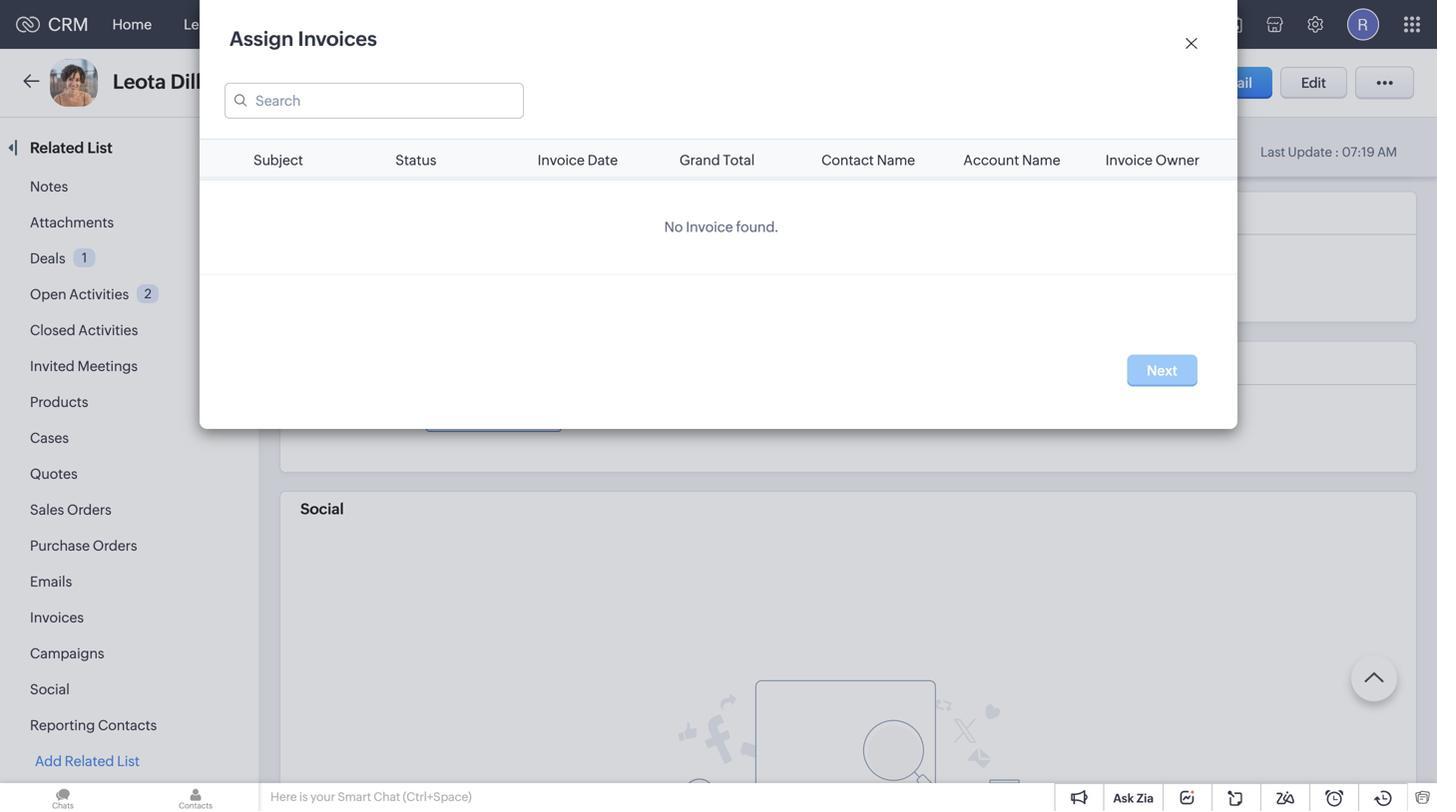 Task type: locate. For each thing, give the bounding box(es) containing it.
1 vertical spatial list
[[117, 754, 140, 770]]

invoice left found.
[[686, 219, 734, 235]]

0 vertical spatial social
[[301, 501, 344, 518]]

list up attachments link
[[87, 139, 113, 157]]

your
[[311, 791, 335, 804]]

assign right leads
[[230, 27, 294, 50]]

assign for assign invoices
[[230, 27, 294, 50]]

no left records
[[301, 261, 319, 277]]

leota
[[113, 70, 166, 93]]

1 name from the left
[[877, 152, 916, 168]]

name right account in the right of the page
[[1023, 152, 1061, 168]]

add related list
[[35, 754, 140, 770]]

0 vertical spatial no
[[665, 219, 683, 235]]

invoice date
[[538, 152, 618, 168]]

dilliard
[[170, 70, 238, 93]]

timeline
[[412, 138, 472, 155]]

here is your smart chat (ctrl+space)
[[271, 791, 472, 804]]

last update : 07:19 am
[[1261, 145, 1398, 160]]

invoice left owner
[[1106, 152, 1153, 168]]

account name
[[964, 152, 1061, 168]]

orders
[[67, 502, 112, 518], [93, 538, 137, 554]]

contacts image
[[133, 784, 259, 812]]

1 vertical spatial assign
[[442, 260, 486, 276]]

leota dilliard (sample) - commercial press (sample)
[[113, 70, 518, 93]]

related up notes link
[[30, 139, 84, 157]]

(sample) right press
[[460, 76, 518, 92]]

sales orders
[[30, 502, 112, 518]]

email
[[1217, 75, 1253, 91]]

0 vertical spatial activities
[[69, 287, 129, 303]]

activities up meetings
[[78, 323, 138, 339]]

0 horizontal spatial assign
[[230, 27, 294, 50]]

no
[[665, 219, 683, 235], [301, 261, 319, 277]]

date
[[588, 152, 618, 168]]

1 horizontal spatial list
[[117, 754, 140, 770]]

list down "reporting contacts"
[[117, 754, 140, 770]]

related down "reporting contacts"
[[65, 754, 114, 770]]

found
[[374, 261, 413, 277]]

2 name from the left
[[1023, 152, 1061, 168]]

invoice for invoice owner
[[1106, 152, 1153, 168]]

orders for purchase orders
[[93, 538, 137, 554]]

subject
[[254, 152, 303, 168]]

0 horizontal spatial invoices
[[30, 610, 84, 626]]

invoice for invoice date
[[538, 152, 585, 168]]

sales orders link
[[30, 502, 112, 518]]

1 vertical spatial contacts
[[98, 718, 157, 734]]

name for contact name
[[877, 152, 916, 168]]

smart
[[338, 791, 371, 804]]

profile image
[[1348, 8, 1380, 40]]

0 horizontal spatial no
[[301, 261, 319, 277]]

found.
[[736, 219, 779, 235]]

here
[[271, 791, 297, 804]]

1 horizontal spatial assign
[[442, 260, 486, 276]]

purchase orders link
[[30, 538, 137, 554]]

0 vertical spatial orders
[[67, 502, 112, 518]]

1 horizontal spatial (sample)
[[460, 76, 518, 92]]

emails
[[30, 574, 72, 590]]

1 horizontal spatial no
[[665, 219, 683, 235]]

assign right 'found'
[[442, 260, 486, 276]]

2 horizontal spatial invoice
[[1106, 152, 1153, 168]]

0 vertical spatial assign
[[230, 27, 294, 50]]

invoices down the emails
[[30, 610, 84, 626]]

assign
[[230, 27, 294, 50], [442, 260, 486, 276]]

name right the contact
[[877, 152, 916, 168]]

account
[[964, 152, 1020, 168]]

(sample)
[[243, 70, 329, 93], [460, 76, 518, 92]]

related
[[30, 139, 84, 157], [65, 754, 114, 770]]

name
[[877, 152, 916, 168], [1023, 152, 1061, 168]]

products
[[30, 394, 88, 410]]

invoice left date on the top left
[[538, 152, 585, 168]]

1 horizontal spatial invoices
[[298, 27, 377, 50]]

purchase orders
[[30, 538, 137, 554]]

open activities
[[30, 287, 129, 303]]

1 vertical spatial orders
[[93, 538, 137, 554]]

commercial
[[341, 76, 421, 92]]

1 horizontal spatial name
[[1023, 152, 1061, 168]]

1 vertical spatial no
[[301, 261, 319, 277]]

chat
[[374, 791, 401, 804]]

orders up the purchase orders
[[67, 502, 112, 518]]

send email button
[[1160, 67, 1273, 99]]

quotes
[[30, 466, 78, 482]]

accounts link
[[329, 0, 424, 48]]

1 horizontal spatial contacts
[[254, 16, 313, 32]]

1 vertical spatial invoices
[[30, 610, 84, 626]]

assign link
[[426, 255, 501, 282]]

edit
[[1302, 75, 1327, 91]]

grand total
[[680, 152, 755, 168]]

orders for sales orders
[[67, 502, 112, 518]]

deals
[[30, 251, 66, 267]]

0 vertical spatial contacts
[[254, 16, 313, 32]]

contacts up the leota dilliard (sample) - commercial press (sample) on the left top of page
[[254, 16, 313, 32]]

0 horizontal spatial invoice
[[538, 152, 585, 168]]

reporting contacts
[[30, 718, 157, 734]]

invoice
[[538, 152, 585, 168], [1106, 152, 1153, 168], [686, 219, 734, 235]]

cases
[[30, 430, 69, 446]]

1 vertical spatial activities
[[78, 323, 138, 339]]

last
[[1261, 145, 1286, 160]]

cases link
[[30, 430, 69, 446]]

contact name link
[[822, 152, 916, 168]]

0 horizontal spatial social
[[30, 682, 70, 698]]

am
[[1378, 145, 1398, 160]]

chats image
[[0, 784, 126, 812]]

invited meetings
[[30, 358, 138, 374]]

orders right purchase
[[93, 538, 137, 554]]

account name link
[[964, 152, 1061, 168]]

invoices up -
[[298, 27, 377, 50]]

reporting
[[30, 718, 95, 734]]

closed activities link
[[30, 323, 138, 339]]

activities up closed activities link
[[69, 287, 129, 303]]

quotes link
[[30, 466, 78, 482]]

(sample) down assign invoices in the top of the page
[[243, 70, 329, 93]]

no down 'grand'
[[665, 219, 683, 235]]

1 horizontal spatial invoice
[[686, 219, 734, 235]]

invoices link
[[30, 610, 84, 626]]

zia
[[1137, 792, 1154, 806]]

0 horizontal spatial name
[[877, 152, 916, 168]]

1 vertical spatial related
[[65, 754, 114, 770]]

send
[[1180, 75, 1214, 91]]

sales
[[30, 502, 64, 518]]

emails link
[[30, 574, 72, 590]]

status link
[[396, 152, 437, 168]]

name for account name
[[1023, 152, 1061, 168]]

contacts up add related list
[[98, 718, 157, 734]]

list
[[87, 139, 113, 157], [117, 754, 140, 770]]

press
[[423, 76, 458, 92]]

crm link
[[16, 14, 88, 35]]

activities
[[69, 287, 129, 303], [78, 323, 138, 339]]

no invoice found.
[[665, 219, 779, 235]]

campaigns
[[30, 646, 104, 662]]

0 horizontal spatial list
[[87, 139, 113, 157]]



Task type: vqa. For each thing, say whether or not it's contained in the screenshot.
Grand
yes



Task type: describe. For each thing, give the bounding box(es) containing it.
contact
[[822, 152, 874, 168]]

activities for open activities
[[69, 287, 129, 303]]

commercial press (sample) link
[[341, 75, 518, 92]]

0 horizontal spatial contacts
[[98, 718, 157, 734]]

contacts inside contacts link
[[254, 16, 313, 32]]

update
[[1289, 145, 1333, 160]]

invoice owner
[[1106, 152, 1200, 168]]

2
[[144, 286, 152, 301]]

status
[[396, 152, 437, 168]]

crm
[[48, 14, 88, 35]]

home
[[112, 16, 152, 32]]

notes link
[[30, 179, 68, 195]]

assign for assign
[[442, 260, 486, 276]]

assign invoices
[[230, 27, 377, 50]]

0 vertical spatial list
[[87, 139, 113, 157]]

deals link
[[30, 251, 66, 267]]

no records found
[[301, 261, 413, 277]]

timeline link
[[412, 138, 472, 155]]

is
[[299, 791, 308, 804]]

related list
[[30, 139, 116, 157]]

grand total link
[[680, 152, 755, 168]]

overview link
[[304, 138, 370, 155]]

add
[[35, 754, 62, 770]]

no for no invoice found.
[[665, 219, 683, 235]]

profile element
[[1336, 0, 1392, 48]]

contact name
[[822, 152, 916, 168]]

1
[[82, 250, 87, 265]]

open activities link
[[30, 287, 129, 303]]

1 vertical spatial social
[[30, 682, 70, 698]]

campaigns link
[[30, 646, 104, 662]]

send email
[[1180, 75, 1253, 91]]

activities for closed activities
[[78, 323, 138, 339]]

products link
[[30, 394, 88, 410]]

notes
[[30, 179, 68, 195]]

closed activities
[[30, 323, 138, 339]]

calendar image
[[1226, 16, 1243, 32]]

new link
[[509, 255, 571, 282]]

home link
[[96, 0, 168, 48]]

owner
[[1156, 152, 1200, 168]]

reporting contacts link
[[30, 718, 157, 734]]

:
[[1336, 145, 1340, 160]]

leads
[[184, 16, 222, 32]]

invited meetings link
[[30, 358, 138, 374]]

invoice owner link
[[1106, 152, 1200, 168]]

Search text field
[[225, 83, 524, 119]]

invited
[[30, 358, 75, 374]]

edit button
[[1281, 67, 1348, 99]]

0 vertical spatial related
[[30, 139, 84, 157]]

records
[[322, 261, 371, 277]]

social link
[[30, 682, 70, 698]]

open
[[30, 287, 66, 303]]

-
[[333, 75, 338, 92]]

accounts
[[345, 16, 408, 32]]

new
[[525, 260, 555, 276]]

contacts link
[[238, 0, 329, 48]]

total
[[723, 152, 755, 168]]

attachments
[[30, 215, 114, 231]]

1 horizontal spatial social
[[301, 501, 344, 518]]

overview
[[304, 138, 370, 155]]

attachments link
[[30, 215, 114, 231]]

ask
[[1114, 792, 1135, 806]]

07:19
[[1343, 145, 1376, 160]]

subject link
[[254, 152, 303, 168]]

0 horizontal spatial (sample)
[[243, 70, 329, 93]]

ask zia
[[1114, 792, 1154, 806]]

closed
[[30, 323, 76, 339]]

logo image
[[16, 16, 40, 32]]

0 vertical spatial invoices
[[298, 27, 377, 50]]

meetings
[[77, 358, 138, 374]]

no for no records found
[[301, 261, 319, 277]]

purchase
[[30, 538, 90, 554]]

(sample) inside the leota dilliard (sample) - commercial press (sample)
[[460, 76, 518, 92]]



